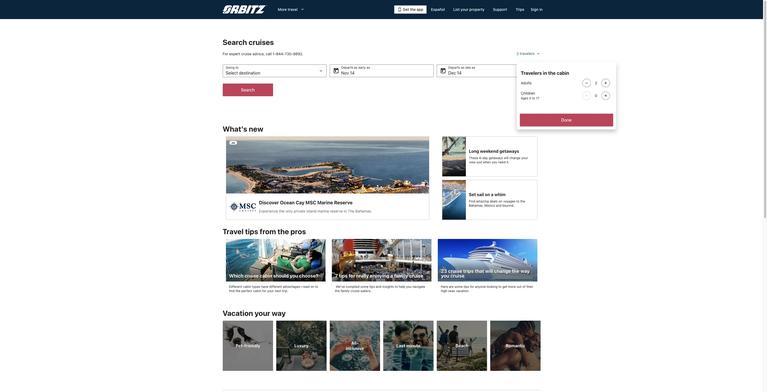Task type: vqa. For each thing, say whether or not it's contained in the screenshot.
the on
yes



Task type: describe. For each thing, give the bounding box(es) containing it.
1 vertical spatial way
[[272, 309, 286, 318]]

your inside long weekend getaways these 4-day getaways will change your view just when you need it.
[[522, 156, 528, 160]]

long
[[469, 149, 479, 154]]

2 travelers
[[517, 51, 535, 56]]

2 travelers button
[[517, 49, 541, 59]]

nov 14 button
[[330, 65, 434, 77]]

sign in button
[[529, 5, 545, 14]]

list your property link
[[449, 5, 489, 14]]

bahamas,
[[469, 204, 484, 208]]

14 for nov 14
[[350, 71, 355, 76]]

7
[[335, 274, 338, 279]]

out
[[517, 285, 522, 289]]

in for travelers
[[543, 70, 547, 76]]

the inside we've compiled some tips and insights to help you navigate the family cruise waters.
[[335, 290, 340, 294]]

it.
[[507, 161, 509, 165]]

español
[[431, 7, 445, 12]]

what's new region
[[219, 122, 544, 225]]

search for search cruises
[[223, 38, 247, 47]]

property
[[469, 7, 485, 12]]

sign
[[531, 7, 539, 12]]

you up the advantages—read
[[290, 274, 298, 279]]

types
[[252, 285, 260, 289]]

next
[[275, 290, 281, 294]]

dec
[[448, 71, 456, 76]]

cruises
[[249, 38, 274, 47]]

should
[[273, 274, 289, 279]]

travel
[[223, 228, 244, 236]]

for expert cruise advice, call 1-844-730-9892.
[[223, 52, 303, 56]]

choose?
[[299, 274, 318, 279]]

more travel
[[278, 7, 298, 12]]

their
[[526, 285, 533, 289]]

need
[[498, 161, 506, 165]]

travelers
[[520, 51, 535, 56]]

support
[[493, 7, 507, 12]]

trips link
[[512, 5, 529, 14]]

the inside '23 cruise trips that will change the way you cruise'
[[512, 269, 519, 274]]

amazing
[[476, 200, 489, 204]]

search button
[[223, 84, 273, 96]]

0 vertical spatial getaways
[[500, 149, 519, 154]]

we've compiled some tips and insights to help you navigate the family cruise waters.
[[335, 285, 425, 294]]

which
[[229, 274, 243, 279]]

ages
[[521, 96, 528, 100]]

1 horizontal spatial on
[[485, 193, 490, 197]]

23
[[441, 269, 447, 274]]

children
[[521, 91, 535, 96]]

find
[[469, 200, 475, 204]]

more
[[278, 7, 287, 12]]

done
[[561, 118, 572, 123]]

4-
[[479, 156, 483, 160]]

you inside long weekend getaways these 4-day getaways will change your view just when you need it.
[[492, 161, 497, 165]]

different
[[229, 285, 242, 289]]

1 vertical spatial getaways
[[489, 156, 503, 160]]

beyond.
[[503, 204, 515, 208]]

the inside set sail on a whim find amazing deals on voyages to the bahamas, mexico and beyond.
[[520, 200, 525, 204]]

perfect
[[241, 290, 252, 294]]

we've
[[336, 285, 345, 289]]

2
[[517, 51, 519, 56]]

decrease adults in room 1 image
[[583, 81, 590, 85]]

app
[[417, 7, 423, 12]]

these
[[469, 156, 478, 160]]

will inside long weekend getaways these 4-day getaways will change your view just when you need it.
[[504, 156, 509, 160]]

trips
[[516, 7, 524, 12]]

a inside set sail on a whim find amazing deals on voyages to the bahamas, mexico and beyond.
[[491, 193, 494, 197]]

advantages—read
[[283, 285, 310, 289]]

change inside '23 cruise trips that will change the way you cruise'
[[494, 269, 511, 274]]

change inside long weekend getaways these 4-day getaways will change your view just when you need it.
[[510, 156, 521, 160]]

expert
[[229, 52, 240, 56]]

what's
[[223, 125, 247, 134]]

here
[[441, 285, 448, 289]]

cruise up are
[[450, 274, 464, 279]]

looking
[[487, 285, 498, 289]]

cruise up "types"
[[244, 274, 259, 279]]

advice,
[[253, 52, 265, 56]]

here are some tips for anyone looking to get more out of their high seas vacation.
[[441, 285, 533, 294]]

to inside we've compiled some tips and insights to help you navigate the family cruise waters.
[[395, 285, 398, 289]]

9892.
[[293, 52, 303, 56]]

a inside travel tips from the pros region
[[390, 274, 393, 279]]

cruise up navigate
[[409, 274, 423, 279]]

insights
[[382, 285, 394, 289]]

which cruise cabin should you choose?
[[229, 274, 318, 279]]

travel
[[288, 7, 298, 12]]

some for trips
[[455, 285, 463, 289]]

deals
[[490, 200, 498, 204]]

support link
[[489, 5, 512, 14]]

730-
[[285, 52, 293, 56]]

tips left from
[[245, 228, 258, 236]]

view
[[469, 161, 476, 165]]

increase adults in room 1 image
[[603, 81, 609, 85]]

the right travelers
[[548, 70, 556, 76]]

vacation.
[[456, 290, 470, 294]]

for
[[223, 52, 228, 56]]

vacation
[[223, 309, 253, 318]]

new
[[249, 125, 263, 134]]

weekend
[[480, 149, 499, 154]]

to inside here are some tips for anyone looking to get more out of their high seas vacation.
[[499, 285, 502, 289]]

compiled
[[346, 285, 360, 289]]

will inside '23 cruise trips that will change the way you cruise'
[[485, 269, 493, 274]]

children ages 0 to 17
[[521, 91, 539, 100]]

for inside the different cabin types have different advantages—read on to find the perfect cabin for your next trip.
[[262, 290, 266, 294]]

vacation your way
[[223, 309, 286, 318]]

medium image
[[536, 51, 541, 56]]

high
[[441, 290, 447, 294]]

to inside set sail on a whim find amazing deals on voyages to the bahamas, mexico and beyond.
[[517, 200, 520, 204]]

cruise right expert
[[241, 52, 252, 56]]

17
[[536, 96, 539, 100]]

call
[[266, 52, 272, 56]]



Task type: locate. For each thing, give the bounding box(es) containing it.
to right voyages at the right of the page
[[517, 200, 520, 204]]

the right get
[[410, 7, 416, 12]]

you right help
[[406, 285, 412, 289]]

1 horizontal spatial family
[[394, 274, 408, 279]]

family
[[394, 274, 408, 279], [341, 290, 350, 294]]

for down have
[[262, 290, 266, 294]]

0 vertical spatial a
[[491, 193, 494, 197]]

1 14 from the left
[[350, 71, 355, 76]]

way
[[520, 269, 530, 274], [272, 309, 286, 318]]

14 right dec
[[457, 71, 462, 76]]

to inside the different cabin types have different advantages—read on to find the perfect cabin for your next trip.
[[315, 285, 318, 289]]

to
[[532, 96, 535, 100], [517, 200, 520, 204], [315, 285, 318, 289], [395, 285, 398, 289], [499, 285, 502, 289]]

2 horizontal spatial for
[[470, 285, 474, 289]]

download the app button image
[[398, 7, 402, 12]]

1 horizontal spatial will
[[504, 156, 509, 160]]

1 horizontal spatial in
[[543, 70, 547, 76]]

0 horizontal spatial 14
[[350, 71, 355, 76]]

and left "insights"
[[376, 285, 381, 289]]

you
[[492, 161, 497, 165], [290, 274, 298, 279], [441, 274, 449, 279], [406, 285, 412, 289]]

0 vertical spatial way
[[520, 269, 530, 274]]

set sail on a whim find amazing deals on voyages to the bahamas, mexico and beyond.
[[469, 193, 525, 208]]

844-
[[276, 52, 285, 56]]

14 for dec 14
[[457, 71, 462, 76]]

on
[[485, 193, 490, 197], [499, 200, 502, 204], [311, 285, 314, 289]]

0 horizontal spatial will
[[485, 269, 493, 274]]

trips
[[463, 269, 474, 274]]

get
[[502, 285, 507, 289]]

tips up vacation.
[[464, 285, 469, 289]]

on down choose?
[[311, 285, 314, 289]]

in for sign
[[540, 7, 543, 12]]

tips up waters.
[[369, 285, 375, 289]]

travelers in the cabin
[[521, 70, 569, 76]]

to left get
[[499, 285, 502, 289]]

trip.
[[282, 290, 288, 294]]

some for for
[[360, 285, 369, 289]]

14 inside button
[[350, 71, 355, 76]]

0 horizontal spatial family
[[341, 290, 350, 294]]

to down choose?
[[315, 285, 318, 289]]

just
[[477, 161, 482, 165]]

and
[[496, 204, 502, 208], [376, 285, 381, 289]]

0 horizontal spatial on
[[311, 285, 314, 289]]

you inside we've compiled some tips and insights to help you navigate the family cruise waters.
[[406, 285, 412, 289]]

some up vacation.
[[455, 285, 463, 289]]

to left help
[[395, 285, 398, 289]]

travel tips from the pros region
[[219, 225, 544, 303]]

1 vertical spatial for
[[470, 285, 474, 289]]

0 vertical spatial on
[[485, 193, 490, 197]]

0 vertical spatial in
[[540, 7, 543, 12]]

get
[[403, 7, 409, 12]]

tips
[[245, 228, 258, 236], [339, 274, 347, 279], [369, 285, 375, 289], [464, 285, 469, 289]]

1 vertical spatial on
[[499, 200, 502, 204]]

are
[[449, 285, 454, 289]]

for left anyone
[[470, 285, 474, 289]]

search for search
[[241, 88, 255, 92]]

when
[[483, 161, 491, 165]]

cruise right "23"
[[448, 269, 462, 274]]

set
[[469, 193, 476, 197]]

the right voyages at the right of the page
[[520, 200, 525, 204]]

14 right the nov
[[350, 71, 355, 76]]

0 vertical spatial will
[[504, 156, 509, 160]]

find
[[229, 290, 235, 294]]

tips inside we've compiled some tips and insights to help you navigate the family cruise waters.
[[369, 285, 375, 289]]

1-
[[273, 52, 276, 56]]

really
[[356, 274, 369, 279]]

getaways
[[500, 149, 519, 154], [489, 156, 503, 160]]

0 horizontal spatial for
[[262, 290, 266, 294]]

tips right 7
[[339, 274, 347, 279]]

different
[[269, 285, 282, 289]]

1 vertical spatial family
[[341, 290, 350, 294]]

some up waters.
[[360, 285, 369, 289]]

1 horizontal spatial 14
[[457, 71, 462, 76]]

0 horizontal spatial a
[[390, 274, 393, 279]]

dec 14
[[448, 71, 462, 76]]

more
[[508, 285, 516, 289]]

in right travelers
[[543, 70, 547, 76]]

way inside '23 cruise trips that will change the way you cruise'
[[520, 269, 530, 274]]

will right that
[[485, 269, 493, 274]]

the inside 'get the app' link
[[410, 7, 416, 12]]

on right deals
[[499, 200, 502, 204]]

you up here at the right of page
[[441, 274, 449, 279]]

enjoying
[[370, 274, 389, 279]]

to inside children ages 0 to 17
[[532, 96, 535, 100]]

family down we've
[[341, 290, 350, 294]]

0 horizontal spatial some
[[360, 285, 369, 289]]

the up more
[[512, 269, 519, 274]]

pros
[[291, 228, 306, 236]]

a
[[491, 193, 494, 197], [390, 274, 393, 279]]

getaways up it.
[[500, 149, 519, 154]]

2 horizontal spatial on
[[499, 200, 502, 204]]

you inside '23 cruise trips that will change the way you cruise'
[[441, 274, 449, 279]]

travel tips from the pros
[[223, 228, 306, 236]]

have
[[261, 285, 268, 289]]

family inside we've compiled some tips and insights to help you navigate the family cruise waters.
[[341, 290, 350, 294]]

1 horizontal spatial some
[[455, 285, 463, 289]]

main content
[[0, 19, 763, 393]]

1 vertical spatial in
[[543, 70, 547, 76]]

to right 0
[[532, 96, 535, 100]]

decrease children in room 1 image
[[583, 94, 590, 98]]

increase children in room 1 image
[[603, 94, 609, 98]]

mexico
[[485, 204, 495, 208]]

in
[[540, 7, 543, 12], [543, 70, 547, 76]]

cabin
[[557, 70, 569, 76], [260, 274, 272, 279], [243, 285, 251, 289], [253, 290, 261, 294]]

0 vertical spatial change
[[510, 156, 521, 160]]

español button
[[427, 5, 449, 14]]

more travel button
[[274, 5, 309, 14]]

some inside we've compiled some tips and insights to help you navigate the family cruise waters.
[[360, 285, 369, 289]]

a up "insights"
[[390, 274, 393, 279]]

voyages
[[503, 200, 516, 204]]

the left pros
[[278, 228, 289, 236]]

search inside button
[[241, 88, 255, 92]]

23 cruise trips that will change the way you cruise
[[441, 269, 530, 279]]

cruise
[[241, 52, 252, 56], [448, 269, 462, 274], [244, 274, 259, 279], [409, 274, 423, 279], [450, 274, 464, 279], [351, 290, 360, 294]]

0 horizontal spatial way
[[272, 309, 286, 318]]

the
[[410, 7, 416, 12], [548, 70, 556, 76], [520, 200, 525, 204], [278, 228, 289, 236], [512, 269, 519, 274], [236, 290, 241, 294], [335, 290, 340, 294]]

waters.
[[361, 290, 371, 294]]

1 vertical spatial search
[[241, 88, 255, 92]]

help
[[399, 285, 405, 289]]

1 vertical spatial and
[[376, 285, 381, 289]]

the inside the different cabin types have different advantages—read on to find the perfect cabin for your next trip.
[[236, 290, 241, 294]]

on inside the different cabin types have different advantages—read on to find the perfect cabin for your next trip.
[[311, 285, 314, 289]]

get the app
[[403, 7, 423, 12]]

0 horizontal spatial and
[[376, 285, 381, 289]]

1 vertical spatial a
[[390, 274, 393, 279]]

nov
[[341, 71, 349, 76]]

0 vertical spatial search
[[223, 38, 247, 47]]

orbitz logo image
[[223, 5, 267, 14]]

14 inside button
[[457, 71, 462, 76]]

1 some from the left
[[360, 285, 369, 289]]

your inside 'list your property' "link"
[[461, 7, 469, 12]]

tips inside here are some tips for anyone looking to get more out of their high seas vacation.
[[464, 285, 469, 289]]

main content containing search cruises
[[0, 19, 763, 393]]

7 tips for really enjoying a family cruise
[[335, 274, 423, 279]]

of
[[523, 285, 526, 289]]

the down we've
[[335, 290, 340, 294]]

sail
[[477, 193, 484, 197]]

1 horizontal spatial a
[[491, 193, 494, 197]]

2 some from the left
[[455, 285, 463, 289]]

search
[[223, 38, 247, 47], [241, 88, 255, 92]]

family up help
[[394, 274, 408, 279]]

your inside the different cabin types have different advantages—read on to find the perfect cabin for your next trip.
[[267, 290, 274, 294]]

way up the of
[[520, 269, 530, 274]]

seas
[[448, 290, 455, 294]]

0 horizontal spatial in
[[540, 7, 543, 12]]

and inside set sail on a whim find amazing deals on voyages to the bahamas, mexico and beyond.
[[496, 204, 502, 208]]

getaways up the "need"
[[489, 156, 503, 160]]

0 vertical spatial and
[[496, 204, 502, 208]]

1 horizontal spatial and
[[496, 204, 502, 208]]

0 vertical spatial family
[[394, 274, 408, 279]]

a up deals
[[491, 193, 494, 197]]

long weekend getaways these 4-day getaways will change your view just when you need it.
[[469, 149, 528, 165]]

travelers
[[521, 70, 542, 76]]

1 horizontal spatial way
[[520, 269, 530, 274]]

and inside we've compiled some tips and insights to help you navigate the family cruise waters.
[[376, 285, 381, 289]]

will up it.
[[504, 156, 509, 160]]

cruise down compiled
[[351, 290, 360, 294]]

the down different
[[236, 290, 241, 294]]

in inside main content
[[543, 70, 547, 76]]

1 horizontal spatial for
[[349, 274, 355, 279]]

0 vertical spatial for
[[349, 274, 355, 279]]

list your property
[[453, 7, 485, 12]]

for inside here are some tips for anyone looking to get more out of their high seas vacation.
[[470, 285, 474, 289]]

way down next
[[272, 309, 286, 318]]

navigate
[[412, 285, 425, 289]]

whim
[[495, 193, 506, 197]]

from
[[260, 228, 276, 236]]

1 vertical spatial will
[[485, 269, 493, 274]]

2 vertical spatial for
[[262, 290, 266, 294]]

for left really
[[349, 274, 355, 279]]

that
[[475, 269, 484, 274]]

on right sail
[[485, 193, 490, 197]]

will
[[504, 156, 509, 160], [485, 269, 493, 274]]

sign in
[[531, 7, 543, 12]]

in right sign
[[540, 7, 543, 12]]

2 vertical spatial on
[[311, 285, 314, 289]]

day
[[483, 156, 488, 160]]

you left the "need"
[[492, 161, 497, 165]]

done button
[[520, 114, 613, 127]]

1 vertical spatial change
[[494, 269, 511, 274]]

some inside here are some tips for anyone looking to get more out of their high seas vacation.
[[455, 285, 463, 289]]

in inside dropdown button
[[540, 7, 543, 12]]

and down deals
[[496, 204, 502, 208]]

cruise inside we've compiled some tips and insights to help you navigate the family cruise waters.
[[351, 290, 360, 294]]

some
[[360, 285, 369, 289], [455, 285, 463, 289]]

2 14 from the left
[[457, 71, 462, 76]]



